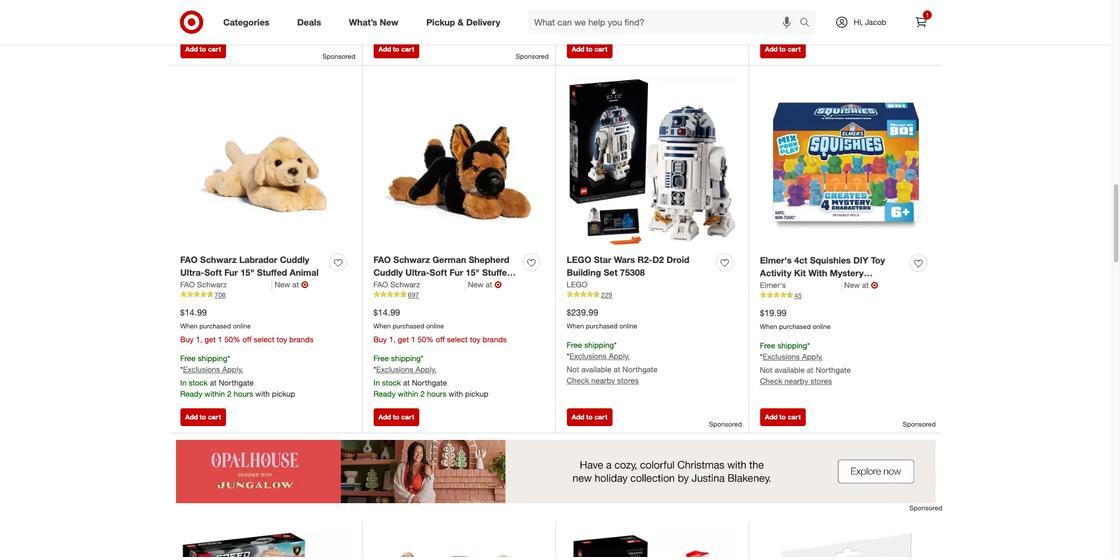 Task type: describe. For each thing, give the bounding box(es) containing it.
labrador
[[239, 255, 278, 266]]

what's new
[[349, 16, 399, 28]]

building
[[567, 267, 602, 278]]

purchased for kit
[[780, 323, 811, 331]]

229
[[602, 291, 613, 299]]

search button
[[795, 10, 822, 37]]

not for lego star wars r2-d2 droid building set 75308
[[567, 365, 580, 375]]

check nearby stores
[[180, 9, 252, 19]]

new at ¬ for stuffed
[[275, 279, 309, 291]]

elmer's link
[[760, 280, 843, 291]]

get for ultra-
[[205, 335, 216, 344]]

what's
[[349, 16, 378, 28]]

¬ for fao schwarz german shepherd cuddly ultra-soft fur 15" stuffed animal
[[495, 279, 502, 291]]

¬ for elmer's 4ct squishies diy toy activity kit with mystery character
[[872, 280, 879, 291]]

animal inside the fao schwarz german shepherd cuddly ultra-soft fur 15" stuffed animal
[[374, 280, 403, 291]]

get for cuddly
[[398, 335, 409, 344]]

fur inside the fao schwarz german shepherd cuddly ultra-soft fur 15" stuffed animal
[[450, 267, 464, 278]]

toy for 15"
[[470, 335, 481, 344]]

697
[[408, 291, 419, 299]]

new for elmer's 4ct squishies diy toy activity kit with mystery character
[[845, 281, 861, 290]]

schwarz for fao schwarz link for soft
[[391, 280, 420, 289]]

$14.99 for fao schwarz german shepherd cuddly ultra-soft fur 15" stuffed animal
[[374, 307, 400, 318]]

r2-
[[638, 255, 653, 266]]

new at ¬ for mystery
[[845, 280, 879, 291]]

at inside not available at northgate check nearby stores
[[807, 10, 814, 20]]

online for 15"
[[233, 322, 251, 331]]

hi,
[[854, 17, 863, 27]]

15" inside fao schwarz labrador cuddly ultra-soft fur 15" stuffed animal
[[241, 267, 255, 278]]

fao for fao schwarz labrador cuddly ultra-soft fur 15" stuffed animal link
[[180, 255, 198, 266]]

$19.99 when purchased online
[[760, 308, 831, 331]]

fao schwarz labrador cuddly ultra-soft fur 15" stuffed animal
[[180, 255, 319, 278]]

hi, jacob
[[854, 17, 887, 27]]

diy
[[854, 255, 869, 266]]

lego for lego
[[567, 280, 588, 289]]

fur inside fao schwarz labrador cuddly ultra-soft fur 15" stuffed animal
[[224, 267, 238, 278]]

1, for fao schwarz german shepherd cuddly ultra-soft fur 15" stuffed animal
[[389, 335, 396, 344]]

fao schwarz german shepherd cuddly ultra-soft fur 15" stuffed animal link
[[374, 254, 519, 291]]

character
[[760, 281, 803, 292]]

fao schwarz for ultra-
[[180, 280, 227, 289]]

free shipping * * exclusions apply. in stock at  northgate ready within 2 hours with pickup for fur
[[180, 354, 295, 399]]

stores inside not available at northgate check nearby stores
[[811, 21, 833, 31]]

2 horizontal spatial 1
[[926, 12, 930, 18]]

stuffed inside the fao schwarz german shepherd cuddly ultra-soft fur 15" stuffed animal
[[482, 267, 513, 278]]

droid
[[667, 255, 690, 266]]

$14.99 for fao schwarz labrador cuddly ultra-soft fur 15" stuffed animal
[[180, 307, 207, 318]]

fao for fao schwarz link corresponding to fur
[[180, 280, 195, 289]]

What can we help you find? suggestions appear below search field
[[528, 10, 803, 34]]

shepherd
[[469, 255, 510, 266]]

online for set
[[620, 322, 638, 331]]

1 for fao schwarz labrador cuddly ultra-soft fur 15" stuffed animal
[[218, 335, 222, 344]]

buy for fao schwarz german shepherd cuddly ultra-soft fur 15" stuffed animal
[[374, 335, 387, 344]]

check inside not available at northgate check nearby stores
[[760, 21, 783, 31]]

activity
[[760, 268, 792, 279]]

lego star wars r2-d2 droid building set 75308
[[567, 255, 690, 278]]

mystery
[[830, 268, 864, 279]]

$19.99
[[760, 308, 787, 319]]

elmer's 4ct squishies diy toy activity kit with mystery character link
[[760, 255, 906, 292]]

available for elmer's 4ct squishies diy toy activity kit with mystery character
[[775, 366, 805, 375]]

fao schwarz german shepherd cuddly ultra-soft fur 15" stuffed animal
[[374, 255, 513, 291]]

$14.99 when purchased online buy 1, get 1 50% off select toy brands for fur
[[180, 307, 314, 344]]

when for fao schwarz german shepherd cuddly ultra-soft fur 15" stuffed animal
[[374, 322, 391, 331]]

fao schwarz link for fur
[[180, 279, 273, 291]]

fao for fao schwarz german shepherd cuddly ultra-soft fur 15" stuffed animal 'link'
[[374, 255, 391, 266]]

kit
[[795, 268, 806, 279]]

fao schwarz labrador cuddly ultra-soft fur 15" stuffed animal link
[[180, 254, 325, 279]]

697 link
[[374, 291, 545, 300]]

categories
[[223, 16, 270, 28]]

elmer's 4ct squishies diy toy activity kit with mystery character
[[760, 255, 886, 292]]

off for soft
[[436, 335, 445, 344]]

with
[[809, 268, 828, 279]]

available for lego star wars r2-d2 droid building set 75308
[[582, 365, 612, 375]]

schwarz for fao schwarz link corresponding to fur
[[197, 280, 227, 289]]

fao schwarz for cuddly
[[374, 280, 420, 289]]

cuddly inside fao schwarz labrador cuddly ultra-soft fur 15" stuffed animal
[[280, 255, 310, 266]]

wars
[[614, 255, 635, 266]]

nearby inside not available at northgate check nearby stores
[[785, 21, 809, 31]]



Task type: vqa. For each thing, say whether or not it's contained in the screenshot.
password field
no



Task type: locate. For each thing, give the bounding box(es) containing it.
stuffed inside fao schwarz labrador cuddly ultra-soft fur 15" stuffed animal
[[257, 267, 287, 278]]

1 soft from the left
[[204, 267, 222, 278]]

elmer's inside elmer's 4ct squishies diy toy activity kit with mystery character
[[760, 255, 792, 266]]

15" inside the fao schwarz german shepherd cuddly ultra-soft fur 15" stuffed animal
[[466, 267, 480, 278]]

pickup
[[465, 20, 489, 30], [659, 21, 682, 30], [272, 390, 295, 399], [465, 390, 489, 399]]

1 horizontal spatial get
[[398, 335, 409, 344]]

2 elmer's from the top
[[760, 281, 786, 290]]

0 horizontal spatial free shipping * * exclusions apply. not available at northgate check nearby stores
[[567, 340, 658, 386]]

free shipping * * exclusions apply. not available at northgate check nearby stores
[[567, 340, 658, 386], [760, 341, 851, 386]]

$14.99 when purchased online buy 1, get 1 50% off select toy brands
[[180, 307, 314, 344], [374, 307, 507, 344]]

animal
[[290, 267, 319, 278], [374, 280, 403, 291]]

lego star wars r2-d2 droid building set 75308 link
[[567, 254, 712, 279]]

45 link
[[760, 291, 932, 301]]

45
[[795, 292, 802, 300]]

when for elmer's 4ct squishies diy toy activity kit with mystery character
[[760, 323, 778, 331]]

lego speed champions lamborghini countach race car set 76908 image
[[180, 533, 351, 558], [180, 533, 351, 558]]

2 fur from the left
[[450, 267, 464, 278]]

1 horizontal spatial stuffed
[[482, 267, 513, 278]]

d2
[[653, 255, 664, 266]]

free shipping * * exclusions apply. not available at northgate check nearby stores for $19.99
[[760, 341, 851, 386]]

1 down 697
[[411, 335, 416, 344]]

2 select from the left
[[447, 335, 468, 344]]

1 for fao schwarz german shepherd cuddly ultra-soft fur 15" stuffed animal
[[411, 335, 416, 344]]

schwarz for fao schwarz german shepherd cuddly ultra-soft fur 15" stuffed animal 'link'
[[394, 255, 430, 266]]

2 soft from the left
[[430, 267, 447, 278]]

2 50% from the left
[[418, 335, 434, 344]]

stuffed down the shepherd
[[482, 267, 513, 278]]

new at ¬ down labrador
[[275, 279, 309, 291]]

when
[[180, 322, 198, 331], [374, 322, 391, 331], [567, 322, 584, 331], [760, 323, 778, 331]]

fao schwarz link for soft
[[374, 279, 466, 291]]

animal up 708 link
[[290, 267, 319, 278]]

soft up 708
[[204, 267, 222, 278]]

1 horizontal spatial fao schwarz link
[[374, 279, 466, 291]]

ready
[[374, 20, 396, 30], [567, 21, 589, 30], [180, 390, 202, 399], [374, 390, 396, 399]]

1 horizontal spatial animal
[[374, 280, 403, 291]]

within
[[398, 20, 418, 30], [591, 21, 612, 30], [205, 390, 225, 399], [398, 390, 418, 399]]

animal inside fao schwarz labrador cuddly ultra-soft fur 15" stuffed animal
[[290, 267, 319, 278]]

lego for lego star wars r2-d2 droid building set 75308
[[567, 255, 592, 266]]

1 buy from the left
[[180, 335, 194, 344]]

1
[[926, 12, 930, 18], [218, 335, 222, 344], [411, 335, 416, 344]]

select for 15"
[[447, 335, 468, 344]]

fur up 708
[[224, 267, 238, 278]]

free shipping * * exclusions apply. not available at northgate check nearby stores down $19.99 when purchased online
[[760, 341, 851, 386]]

1 vertical spatial animal
[[374, 280, 403, 291]]

0 horizontal spatial buy
[[180, 335, 194, 344]]

$14.99 when purchased online buy 1, get 1 50% off select toy brands down 708 link
[[180, 307, 314, 344]]

0 vertical spatial animal
[[290, 267, 319, 278]]

nearby
[[205, 9, 229, 19], [785, 21, 809, 31], [592, 376, 616, 386], [785, 377, 809, 386]]

select for stuffed
[[254, 335, 275, 344]]

50% for fur
[[225, 335, 241, 344]]

1 horizontal spatial 50%
[[418, 335, 434, 344]]

elmer's 4ct squishies diy toy activity kit with mystery character image
[[760, 76, 932, 248], [760, 76, 932, 248]]

708
[[215, 291, 226, 299]]

schwarz inside the fao schwarz german shepherd cuddly ultra-soft fur 15" stuffed animal
[[394, 255, 430, 266]]

1 horizontal spatial free shipping * * exclusions apply. in stock at  northgate ready within 2 hours with pickup
[[374, 354, 489, 399]]

off
[[243, 335, 252, 344], [436, 335, 445, 344]]

not for elmer's 4ct squishies diy toy activity kit with mystery character
[[760, 366, 773, 375]]

add to cart button
[[180, 41, 226, 58], [374, 41, 419, 58], [567, 41, 613, 58], [760, 41, 806, 58], [180, 409, 226, 427], [374, 409, 419, 427], [567, 409, 613, 427], [760, 409, 806, 427]]

2 off from the left
[[436, 335, 445, 344]]

2 horizontal spatial ¬
[[872, 280, 879, 291]]

0 vertical spatial lego
[[567, 255, 592, 266]]

0 horizontal spatial 1,
[[196, 335, 203, 344]]

2 1, from the left
[[389, 335, 396, 344]]

elmer's for elmer's 4ct squishies diy toy activity kit with mystery character
[[760, 255, 792, 266]]

toy
[[277, 335, 287, 344], [470, 335, 481, 344]]

1 free shipping * * exclusions apply. in stock at  northgate ready within 2 hours with pickup from the left
[[180, 354, 295, 399]]

1 horizontal spatial 15"
[[466, 267, 480, 278]]

1 lego from the top
[[567, 255, 592, 266]]

new at ¬
[[275, 279, 309, 291], [468, 279, 502, 291], [845, 280, 879, 291]]

purchased for soft
[[393, 322, 425, 331]]

toy for stuffed
[[277, 335, 287, 344]]

0 horizontal spatial off
[[243, 335, 252, 344]]

new up 697 link
[[468, 280, 484, 289]]

1 horizontal spatial cuddly
[[374, 267, 403, 278]]

1 horizontal spatial new at ¬
[[468, 279, 502, 291]]

1 elmer's from the top
[[760, 255, 792, 266]]

exclusions apply. link
[[570, 352, 630, 361], [763, 353, 823, 362], [183, 365, 243, 375], [376, 365, 437, 375]]

check
[[180, 9, 203, 19], [760, 21, 783, 31], [567, 376, 590, 386], [760, 377, 783, 386]]

1 horizontal spatial off
[[436, 335, 445, 344]]

elmer's up activity
[[760, 255, 792, 266]]

apply.
[[609, 352, 630, 361], [803, 353, 823, 362], [222, 365, 243, 375], [416, 365, 437, 375]]

1 horizontal spatial $14.99
[[374, 307, 400, 318]]

delivery
[[466, 16, 501, 28]]

0 horizontal spatial 15"
[[241, 267, 255, 278]]

0 horizontal spatial soft
[[204, 267, 222, 278]]

soft inside fao schwarz labrador cuddly ultra-soft fur 15" stuffed animal
[[204, 267, 222, 278]]

0 horizontal spatial $14.99 when purchased online buy 1, get 1 50% off select toy brands
[[180, 307, 314, 344]]

1 15" from the left
[[241, 267, 255, 278]]

0 horizontal spatial free shipping * * exclusions apply. in stock at  northgate ready within 2 hours with pickup
[[180, 354, 295, 399]]

1 $14.99 from the left
[[180, 307, 207, 318]]

purchased down 697
[[393, 322, 425, 331]]

pickup
[[427, 16, 455, 28]]

to
[[200, 45, 206, 53], [393, 45, 400, 53], [587, 45, 593, 53], [780, 45, 786, 53], [200, 413, 206, 422], [393, 413, 400, 422], [587, 413, 593, 422], [780, 413, 786, 422]]

1 brands from the left
[[290, 335, 314, 344]]

get down 697
[[398, 335, 409, 344]]

0 horizontal spatial in stock at  northgate ready within 2 hours with pickup
[[374, 9, 489, 30]]

new up 708 link
[[275, 280, 290, 289]]

online down 45 link
[[813, 323, 831, 331]]

1 horizontal spatial $14.99 when purchased online buy 1, get 1 50% off select toy brands
[[374, 307, 507, 344]]

purchased for building
[[586, 322, 618, 331]]

15" down the shepherd
[[466, 267, 480, 278]]

when for lego star wars r2-d2 droid building set 75308
[[567, 322, 584, 331]]

0 horizontal spatial fao schwarz link
[[180, 279, 273, 291]]

229 link
[[567, 291, 738, 300]]

not available at northgate check nearby stores
[[760, 10, 851, 31]]

0 horizontal spatial fur
[[224, 267, 238, 278]]

stuffed down labrador
[[257, 267, 287, 278]]

fao inside the fao schwarz german shepherd cuddly ultra-soft fur 15" stuffed animal
[[374, 255, 391, 266]]

0 vertical spatial cuddly
[[280, 255, 310, 266]]

buy for fao schwarz labrador cuddly ultra-soft fur 15" stuffed animal
[[180, 335, 194, 344]]

1 right jacob
[[926, 12, 930, 18]]

online inside $239.99 when purchased online
[[620, 322, 638, 331]]

add
[[185, 45, 198, 53], [379, 45, 391, 53], [572, 45, 585, 53], [765, 45, 778, 53], [185, 413, 198, 422], [379, 413, 391, 422], [572, 413, 585, 422], [765, 413, 778, 422]]

add to cart
[[185, 45, 221, 53], [379, 45, 414, 53], [572, 45, 608, 53], [765, 45, 801, 53], [185, 413, 221, 422], [379, 413, 414, 422], [572, 413, 608, 422], [765, 413, 801, 422]]

1 1, from the left
[[196, 335, 203, 344]]

star
[[594, 255, 612, 266]]

1 horizontal spatial toy
[[470, 335, 481, 344]]

1 off from the left
[[243, 335, 252, 344]]

2 toy from the left
[[470, 335, 481, 344]]

2 $14.99 from the left
[[374, 307, 400, 318]]

fao schwarz up 708
[[180, 280, 227, 289]]

soft down the german
[[430, 267, 447, 278]]

1 down 708
[[218, 335, 222, 344]]

deals
[[297, 16, 321, 28]]

1 fao schwarz link from the left
[[180, 279, 273, 291]]

fao schwarz link up 708
[[180, 279, 273, 291]]

$14.99 when purchased online buy 1, get 1 50% off select toy brands down 697 link
[[374, 307, 507, 344]]

2
[[421, 20, 425, 30], [614, 21, 618, 30], [227, 390, 232, 399], [421, 390, 425, 399]]

lego super mario piranha plant building set 71426 image
[[567, 533, 738, 558], [567, 533, 738, 558]]

available
[[775, 10, 805, 20], [582, 365, 612, 375], [775, 366, 805, 375]]

off down 708 link
[[243, 335, 252, 344]]

stuffed
[[257, 267, 287, 278], [482, 267, 513, 278]]

online for with
[[813, 323, 831, 331]]

elmer's
[[760, 255, 792, 266], [760, 281, 786, 290]]

free shipping * * exclusions apply. not available at northgate check nearby stores down $239.99 when purchased online on the right of page
[[567, 340, 658, 386]]

search
[[795, 18, 822, 29]]

select
[[254, 335, 275, 344], [447, 335, 468, 344]]

1 horizontal spatial ¬
[[495, 279, 502, 291]]

elmer's down activity
[[760, 281, 786, 290]]

northgate inside not available at northgate check nearby stores
[[816, 10, 851, 20]]

1, for fao schwarz labrador cuddly ultra-soft fur 15" stuffed animal
[[196, 335, 203, 344]]

purchased inside $239.99 when purchased online
[[586, 322, 618, 331]]

0 horizontal spatial get
[[205, 335, 216, 344]]

0 horizontal spatial ultra-
[[180, 267, 204, 278]]

15" down labrador
[[241, 267, 255, 278]]

off for fur
[[243, 335, 252, 344]]

new up 45 link
[[845, 281, 861, 290]]

free shipping * * exclusions apply. in stock at  northgate ready within 2 hours with pickup for soft
[[374, 354, 489, 399]]

select down 708 link
[[254, 335, 275, 344]]

4ct
[[795, 255, 808, 266]]

squishies
[[810, 255, 851, 266]]

new inside what's new link
[[380, 16, 399, 28]]

0 horizontal spatial brands
[[290, 335, 314, 344]]

1 horizontal spatial brands
[[483, 335, 507, 344]]

2 buy from the left
[[374, 335, 387, 344]]

in stock at  northgate ready within 2 hours with pickup
[[374, 9, 489, 30], [567, 10, 682, 30]]

categories link
[[214, 10, 284, 34]]

2 free shipping * * exclusions apply. in stock at  northgate ready within 2 hours with pickup from the left
[[374, 354, 489, 399]]

advertisement region
[[169, 441, 943, 504]]

¬ for fao schwarz labrador cuddly ultra-soft fur 15" stuffed animal
[[301, 279, 309, 291]]

fao schwarz labrador cuddly ultra-soft fur 15" stuffed animal image
[[180, 76, 351, 248], [180, 76, 351, 248]]

2 15" from the left
[[466, 267, 480, 278]]

online down 229 link
[[620, 322, 638, 331]]

when inside $19.99 when purchased online
[[760, 323, 778, 331]]

fao schwarz german shepherd cuddly ultra-soft fur 15" stuffed animal image
[[374, 76, 545, 248], [374, 76, 545, 248]]

stores
[[231, 9, 252, 19], [811, 21, 833, 31], [618, 376, 639, 386], [811, 377, 833, 386]]

deals link
[[288, 10, 335, 34]]

free shipping * * exclusions apply. in stock at  northgate ready within 2 hours with pickup
[[180, 354, 295, 399], [374, 354, 489, 399]]

when for fao schwarz labrador cuddly ultra-soft fur 15" stuffed animal
[[180, 322, 198, 331]]

2 brands from the left
[[483, 335, 507, 344]]

toy down 697 link
[[470, 335, 481, 344]]

1 horizontal spatial fur
[[450, 267, 464, 278]]

50% down 697
[[418, 335, 434, 344]]

what's new link
[[340, 10, 413, 34]]

75308
[[620, 267, 645, 278]]

lego super heroes 30653 image
[[760, 533, 932, 558], [760, 533, 932, 558]]

select down 697 link
[[447, 335, 468, 344]]

fao inside fao schwarz labrador cuddly ultra-soft fur 15" stuffed animal
[[180, 255, 198, 266]]

new at ¬ down mystery
[[845, 280, 879, 291]]

$14.99 when purchased online buy 1, get 1 50% off select toy brands for soft
[[374, 307, 507, 344]]

1,
[[196, 335, 203, 344], [389, 335, 396, 344]]

elmer's for elmer's
[[760, 281, 786, 290]]

1 ultra- from the left
[[180, 267, 204, 278]]

*
[[614, 340, 617, 350], [808, 341, 810, 350], [567, 352, 570, 361], [760, 353, 763, 362], [228, 354, 230, 363], [421, 354, 424, 363], [180, 365, 183, 375], [374, 365, 376, 375]]

online down 697 link
[[426, 322, 444, 331]]

2 fao schwarz from the left
[[374, 280, 420, 289]]

new right what's
[[380, 16, 399, 28]]

1 link
[[910, 10, 934, 34]]

2 horizontal spatial new at ¬
[[845, 280, 879, 291]]

fao schwarz up 697
[[374, 280, 420, 289]]

0 horizontal spatial select
[[254, 335, 275, 344]]

check nearby stores button
[[180, 9, 252, 20], [760, 21, 833, 32], [567, 376, 639, 387], [760, 376, 833, 388]]

1 horizontal spatial 1
[[411, 335, 416, 344]]

at
[[403, 9, 410, 19], [597, 10, 603, 19], [807, 10, 814, 20], [293, 280, 299, 289], [486, 280, 493, 289], [863, 281, 869, 290], [614, 365, 621, 375], [807, 366, 814, 375], [210, 379, 217, 388], [403, 379, 410, 388]]

0 horizontal spatial 50%
[[225, 335, 241, 344]]

lego up building
[[567, 255, 592, 266]]

sponsored
[[323, 52, 356, 61], [516, 52, 549, 61], [710, 421, 742, 429], [903, 421, 936, 429], [910, 505, 943, 513]]

set
[[604, 267, 618, 278]]

pickup & delivery
[[427, 16, 501, 28]]

cuddly
[[280, 255, 310, 266], [374, 267, 403, 278]]

1 fao schwarz from the left
[[180, 280, 227, 289]]

0 horizontal spatial toy
[[277, 335, 287, 344]]

ultra- inside fao schwarz labrador cuddly ultra-soft fur 15" stuffed animal
[[180, 267, 204, 278]]

708 link
[[180, 291, 351, 300]]

2 stuffed from the left
[[482, 267, 513, 278]]

online for fur
[[426, 322, 444, 331]]

off down 697 link
[[436, 335, 445, 344]]

new
[[380, 16, 399, 28], [275, 280, 290, 289], [468, 280, 484, 289], [845, 281, 861, 290]]

2 get from the left
[[398, 335, 409, 344]]

animal left 697
[[374, 280, 403, 291]]

online inside $19.99 when purchased online
[[813, 323, 831, 331]]

purchased down $19.99
[[780, 323, 811, 331]]

get
[[205, 335, 216, 344], [398, 335, 409, 344]]

1 horizontal spatial soft
[[430, 267, 447, 278]]

1 toy from the left
[[277, 335, 287, 344]]

1 fur from the left
[[224, 267, 238, 278]]

lego star wars r2-d2 droid building set 75308 image
[[567, 76, 738, 248], [567, 76, 738, 248]]

soft
[[204, 267, 222, 278], [430, 267, 447, 278]]

1 horizontal spatial ultra-
[[406, 267, 430, 278]]

not inside not available at northgate check nearby stores
[[760, 10, 773, 20]]

0 horizontal spatial 1
[[218, 335, 222, 344]]

soft inside the fao schwarz german shepherd cuddly ultra-soft fur 15" stuffed animal
[[430, 267, 447, 278]]

brands for fao schwarz labrador cuddly ultra-soft fur 15" stuffed animal
[[290, 335, 314, 344]]

50% down 708
[[225, 335, 241, 344]]

german
[[433, 255, 467, 266]]

1 get from the left
[[205, 335, 216, 344]]

¬
[[301, 279, 309, 291], [495, 279, 502, 291], [872, 280, 879, 291]]

$239.99 when purchased online
[[567, 307, 638, 331]]

0 horizontal spatial fao schwarz
[[180, 280, 227, 289]]

purchased inside $19.99 when purchased online
[[780, 323, 811, 331]]

&
[[458, 16, 464, 28]]

stock
[[382, 9, 401, 19], [576, 10, 595, 19], [189, 379, 208, 388], [382, 379, 401, 388]]

cuddly inside the fao schwarz german shepherd cuddly ultra-soft fur 15" stuffed animal
[[374, 267, 403, 278]]

ultra-
[[180, 267, 204, 278], [406, 267, 430, 278]]

1 horizontal spatial free shipping * * exclusions apply. not available at northgate check nearby stores
[[760, 341, 851, 386]]

1 horizontal spatial in stock at  northgate ready within 2 hours with pickup
[[567, 10, 682, 30]]

new at ¬ for 15"
[[468, 279, 502, 291]]

1 horizontal spatial fao schwarz
[[374, 280, 420, 289]]

0 horizontal spatial $14.99
[[180, 307, 207, 318]]

new for fao schwarz labrador cuddly ultra-soft fur 15" stuffed animal
[[275, 280, 290, 289]]

ultra- inside the fao schwarz german shepherd cuddly ultra-soft fur 15" stuffed animal
[[406, 267, 430, 278]]

brands for fao schwarz german shepherd cuddly ultra-soft fur 15" stuffed animal
[[483, 335, 507, 344]]

new for fao schwarz german shepherd cuddly ultra-soft fur 15" stuffed animal
[[468, 280, 484, 289]]

$239.99
[[567, 307, 599, 318]]

2 ultra- from the left
[[406, 267, 430, 278]]

2 $14.99 when purchased online buy 1, get 1 50% off select toy brands from the left
[[374, 307, 507, 344]]

cart
[[208, 45, 221, 53], [401, 45, 414, 53], [595, 45, 608, 53], [788, 45, 801, 53], [208, 413, 221, 422], [401, 413, 414, 422], [595, 413, 608, 422], [788, 413, 801, 422]]

$14.99
[[180, 307, 207, 318], [374, 307, 400, 318]]

1 horizontal spatial buy
[[374, 335, 387, 344]]

purchased down $239.99
[[586, 322, 618, 331]]

1 vertical spatial cuddly
[[374, 267, 403, 278]]

2 fao schwarz link from the left
[[374, 279, 466, 291]]

1 $14.99 when purchased online buy 1, get 1 50% off select toy brands from the left
[[180, 307, 314, 344]]

purchased down 708
[[199, 322, 231, 331]]

schwarz for fao schwarz labrador cuddly ultra-soft fur 15" stuffed animal link
[[200, 255, 237, 266]]

0 horizontal spatial animal
[[290, 267, 319, 278]]

online down 708 link
[[233, 322, 251, 331]]

squishmallows 8" brown gingerbread axolot little plush image
[[374, 533, 545, 558], [374, 533, 545, 558]]

lego inside lego star wars r2-d2 droid building set 75308
[[567, 255, 592, 266]]

not
[[760, 10, 773, 20], [567, 365, 580, 375], [760, 366, 773, 375]]

fao schwarz link
[[180, 279, 273, 291], [374, 279, 466, 291]]

1 vertical spatial lego
[[567, 280, 588, 289]]

when inside $239.99 when purchased online
[[567, 322, 584, 331]]

free shipping * * exclusions apply. not available at northgate check nearby stores for $239.99
[[567, 340, 658, 386]]

new at ¬ down the shepherd
[[468, 279, 502, 291]]

toy down 708 link
[[277, 335, 287, 344]]

0 horizontal spatial cuddly
[[280, 255, 310, 266]]

toy
[[872, 255, 886, 266]]

50% for soft
[[418, 335, 434, 344]]

fao schwarz link up 697
[[374, 279, 466, 291]]

1 horizontal spatial select
[[447, 335, 468, 344]]

1 stuffed from the left
[[257, 267, 287, 278]]

fao
[[180, 255, 198, 266], [374, 255, 391, 266], [180, 280, 195, 289], [374, 280, 388, 289]]

available inside not available at northgate check nearby stores
[[775, 10, 805, 20]]

1 horizontal spatial 1,
[[389, 335, 396, 344]]

in
[[374, 9, 380, 19], [567, 10, 573, 19], [180, 379, 187, 388], [374, 379, 380, 388]]

0 horizontal spatial new at ¬
[[275, 279, 309, 291]]

buy
[[180, 335, 194, 344], [374, 335, 387, 344]]

lego link
[[567, 279, 588, 291]]

schwarz
[[200, 255, 237, 266], [394, 255, 430, 266], [197, 280, 227, 289], [391, 280, 420, 289]]

0 vertical spatial elmer's
[[760, 255, 792, 266]]

fao for fao schwarz link for soft
[[374, 280, 388, 289]]

pickup & delivery link
[[417, 10, 515, 34]]

0 horizontal spatial ¬
[[301, 279, 309, 291]]

1 vertical spatial elmer's
[[760, 281, 786, 290]]

1 select from the left
[[254, 335, 275, 344]]

lego down building
[[567, 280, 588, 289]]

1 50% from the left
[[225, 335, 241, 344]]

15"
[[241, 267, 255, 278], [466, 267, 480, 278]]

0 horizontal spatial stuffed
[[257, 267, 287, 278]]

jacob
[[866, 17, 887, 27]]

purchased for fur
[[199, 322, 231, 331]]

shipping
[[585, 340, 614, 350], [778, 341, 808, 350], [198, 354, 228, 363], [391, 354, 421, 363]]

get down 708
[[205, 335, 216, 344]]

2 lego from the top
[[567, 280, 588, 289]]

schwarz inside fao schwarz labrador cuddly ultra-soft fur 15" stuffed animal
[[200, 255, 237, 266]]

fur down the german
[[450, 267, 464, 278]]



